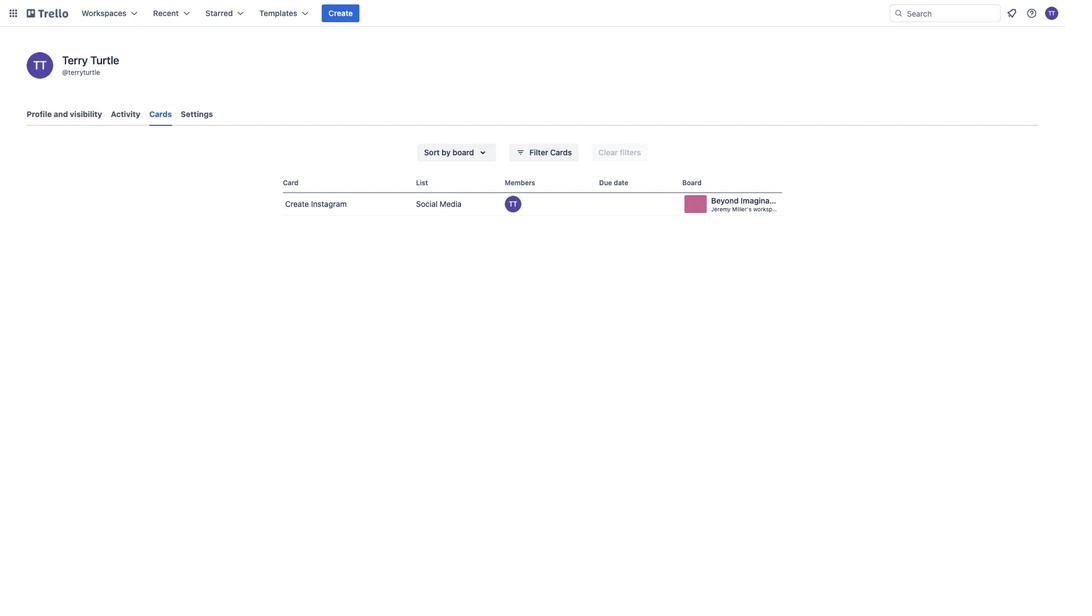Task type: locate. For each thing, give the bounding box(es) containing it.
board
[[683, 179, 702, 187]]

create for create
[[329, 9, 353, 18]]

activity link
[[111, 104, 140, 124]]

0 horizontal spatial terry turtle (terryturtle) image
[[27, 52, 53, 79]]

terryturtle
[[68, 68, 100, 76]]

clear filters
[[599, 148, 641, 157]]

sort by board button
[[418, 144, 497, 162]]

open information menu image
[[1027, 8, 1038, 19]]

create
[[329, 9, 353, 18], [285, 200, 309, 209]]

1 horizontal spatial terry turtle (terryturtle) image
[[505, 196, 522, 213]]

terry turtle (terryturtle) image right open information menu image
[[1046, 7, 1059, 20]]

miller's
[[733, 206, 752, 212]]

primary element
[[0, 0, 1066, 27]]

workspace
[[754, 206, 782, 212]]

terry turtle (terryturtle) image left @
[[27, 52, 53, 79]]

board
[[453, 148, 474, 157]]

1 vertical spatial cards
[[551, 148, 572, 157]]

2 vertical spatial terry turtle (terryturtle) image
[[505, 196, 522, 213]]

1 horizontal spatial create
[[329, 9, 353, 18]]

create instagram link
[[283, 193, 412, 215]]

2 horizontal spatial terry turtle (terryturtle) image
[[1046, 7, 1059, 20]]

0 vertical spatial cards
[[149, 110, 172, 119]]

workspaces button
[[75, 4, 144, 22]]

create inside button
[[329, 9, 353, 18]]

create instagram
[[285, 200, 347, 209]]

0 horizontal spatial cards
[[149, 110, 172, 119]]

profile
[[27, 110, 52, 119]]

cards right activity
[[149, 110, 172, 119]]

terry turtle (terryturtle) image down members in the top of the page
[[505, 196, 522, 213]]

terry turtle (terryturtle) image
[[1046, 7, 1059, 20], [27, 52, 53, 79], [505, 196, 522, 213]]

due
[[599, 179, 612, 187]]

0 vertical spatial terry turtle (terryturtle) image
[[1046, 7, 1059, 20]]

1 horizontal spatial cards
[[551, 148, 572, 157]]

Search field
[[904, 5, 1001, 22]]

terry
[[62, 53, 88, 66]]

instagram
[[311, 200, 347, 209]]

0 horizontal spatial create
[[285, 200, 309, 209]]

templates button
[[253, 4, 315, 22]]

card
[[283, 179, 299, 187]]

search image
[[895, 9, 904, 18]]

cards right filter
[[551, 148, 572, 157]]

recent button
[[147, 4, 197, 22]]

1 vertical spatial terry turtle (terryturtle) image
[[27, 52, 53, 79]]

cards
[[149, 110, 172, 119], [551, 148, 572, 157]]

media
[[440, 200, 462, 209]]

0 vertical spatial create
[[329, 9, 353, 18]]

back to home image
[[27, 4, 68, 22]]

list
[[416, 179, 428, 187]]

profile and visibility link
[[27, 104, 102, 124]]

beyond imagination jeremy miller's workspace
[[712, 196, 784, 212]]

sort by board
[[424, 148, 474, 157]]

members
[[505, 179, 536, 187]]

settings link
[[181, 104, 213, 124]]

cards inside button
[[551, 148, 572, 157]]

clear
[[599, 148, 618, 157]]

cards link
[[149, 104, 172, 126]]

1 vertical spatial create
[[285, 200, 309, 209]]



Task type: vqa. For each thing, say whether or not it's contained in the screenshot.
Miller's
yes



Task type: describe. For each thing, give the bounding box(es) containing it.
imagination
[[741, 196, 784, 205]]

profile and visibility
[[27, 110, 102, 119]]

date
[[614, 179, 629, 187]]

beyond
[[712, 196, 739, 205]]

due date
[[599, 179, 629, 187]]

jeremy
[[712, 206, 731, 212]]

@
[[62, 68, 68, 76]]

social
[[416, 200, 438, 209]]

filter cards button
[[510, 144, 579, 162]]

workspaces
[[82, 9, 127, 18]]

terry turtle @ terryturtle
[[62, 53, 119, 76]]

starred button
[[199, 4, 251, 22]]

sort
[[424, 148, 440, 157]]

0 notifications image
[[1006, 7, 1019, 20]]

visibility
[[70, 110, 102, 119]]

starred
[[206, 9, 233, 18]]

settings
[[181, 110, 213, 119]]

filter cards
[[530, 148, 572, 157]]

recent
[[153, 9, 179, 18]]

clear filters button
[[592, 144, 648, 162]]

filters
[[620, 148, 641, 157]]

templates
[[260, 9, 298, 18]]

social media
[[416, 200, 462, 209]]

filter
[[530, 148, 549, 157]]

create for create instagram
[[285, 200, 309, 209]]

and
[[54, 110, 68, 119]]

create button
[[322, 4, 360, 22]]

turtle
[[90, 53, 119, 66]]

activity
[[111, 110, 140, 119]]

by
[[442, 148, 451, 157]]



